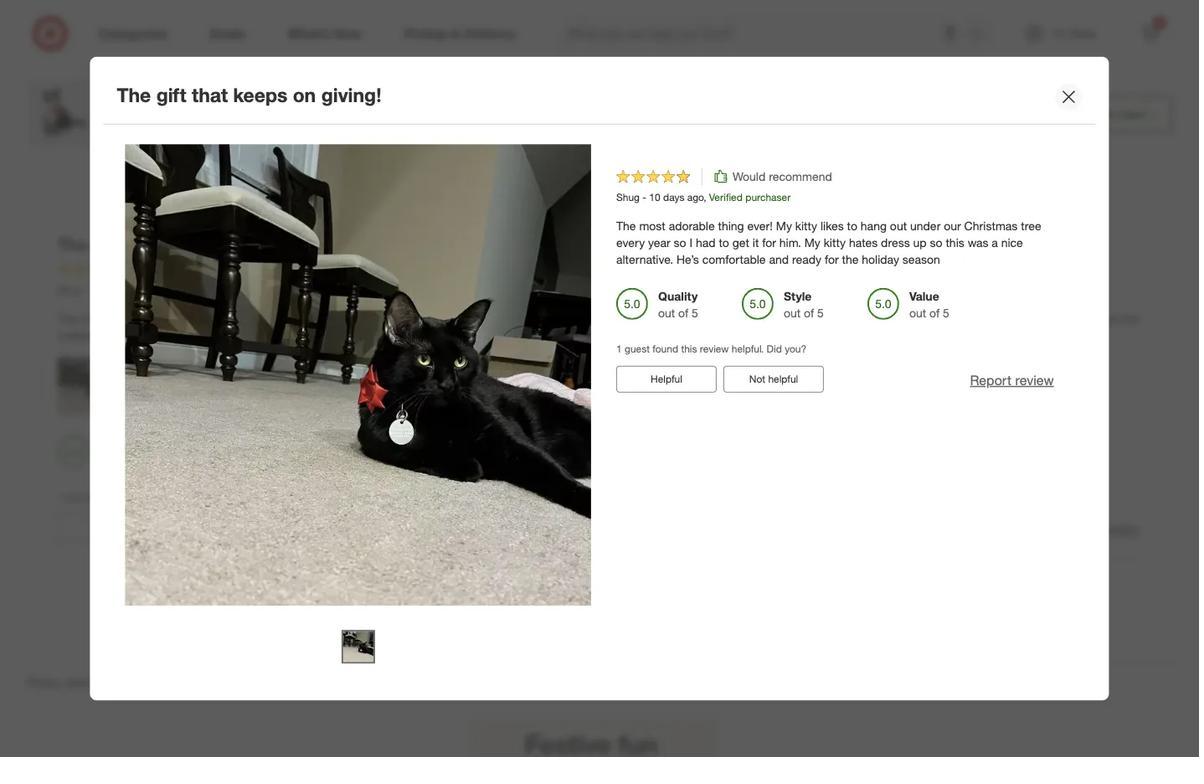 Task type: vqa. For each thing, say whether or not it's contained in the screenshot.
YOU? for Helpful "button" within the The Gift That Keeps On Giving! dialog
yes



Task type: describe. For each thing, give the bounding box(es) containing it.
1 vertical spatial would
[[174, 262, 207, 276]]

0 horizontal spatial value
[[351, 437, 381, 452]]

1 vertical spatial i
[[560, 311, 563, 326]]

1 vertical spatial helpful.
[[173, 491, 205, 503]]

on inside the gift that keeps on giving! dialog
[[293, 84, 316, 107]]

guest review image 1 of 1, full size image inside zoomed image element
[[342, 630, 375, 664]]

1 horizontal spatial our
[[413, 675, 430, 690]]

9 link
[[1133, 15, 1170, 52]]

0 horizontal spatial most
[[81, 311, 107, 326]]

0 horizontal spatial you?
[[226, 491, 248, 503]]

was inside the gift that keeps on giving! dialog
[[968, 235, 989, 250]]

get for report review button to the top
[[733, 235, 750, 250]]

verified for report review button to the top
[[710, 191, 743, 203]]

did for bottom report review button
[[208, 491, 224, 503]]

and for report review button to the top
[[770, 252, 789, 267]]

ready for report review button to the top
[[793, 252, 822, 267]]

a for report review button to the top
[[992, 235, 999, 250]]

, inside the gift that keeps on giving! dialog
[[704, 191, 707, 203]]

0 horizontal spatial 1 guest found this review helpful. did you?
[[58, 491, 248, 503]]

1 for bottom report review button
[[58, 491, 63, 503]]

0 horizontal spatial purchaser
[[187, 284, 232, 296]]

matching
[[600, 172, 656, 188]]

quality out of 5 for bottom report review button
[[100, 437, 140, 468]]

1 horizontal spatial report
[[1055, 521, 1096, 537]]

did for report review button to the top
[[767, 343, 782, 355]]

the most adorable thing ever! my kitty likes to hang out under our christmas tree every year so i had to get it for him. my kitty hates dress up so this was a nice alternative. he's comfortable and ready for the holiday season for bottom report review button
[[58, 311, 1139, 343]]

image of gingerbread playhouse cat collar slide bow - wondershop™ image
[[27, 80, 94, 147]]

0 horizontal spatial found
[[94, 491, 120, 503]]

ago inside the gift that keeps on giving! dialog
[[688, 191, 704, 203]]

you? inside the gift that keeps on giving! dialog
[[785, 343, 807, 355]]

hates for bottom report review button
[[719, 311, 748, 326]]

1 vertical spatial on
[[203, 234, 222, 254]]

he's for report review button to the top
[[677, 252, 699, 267]]

&
[[341, 675, 348, 690]]

purchased
[[973, 125, 1020, 138]]

0 horizontal spatial guest
[[66, 491, 91, 503]]

%
[[1042, 108, 1051, 120]]

1 vertical spatial keeps
[[154, 234, 199, 254]]

wondershop™
[[404, 103, 492, 119]]

our inside the gift that keeps on giving! dialog
[[944, 219, 962, 233]]

9
[[1158, 17, 1163, 28]]

not helpful button for bottom report review button helpful button
[[165, 514, 266, 541]]

the inside dialog
[[842, 252, 859, 267]]

1 vertical spatial up
[[783, 311, 797, 326]]

1 horizontal spatial the
[[1123, 311, 1139, 326]]

tree for report review button to the top
[[1022, 219, 1042, 233]]

tree for bottom report review button
[[463, 311, 483, 326]]

dress for report review button to the top
[[881, 235, 910, 250]]

not helpful inside the gift that keeps on giving! dialog
[[750, 373, 799, 386]]

review inside button
[[602, 37, 634, 50]]

had inside the gift that keeps on giving! dialog
[[696, 235, 716, 250]]

a inside button
[[594, 37, 600, 50]]

10 inside the gift that keeps on giving! dialog
[[650, 191, 661, 203]]

1 vertical spatial ,
[[145, 284, 148, 296]]

0 vertical spatial report review button
[[971, 371, 1055, 390]]

0 horizontal spatial would recommend
[[174, 262, 274, 276]]

may
[[245, 675, 267, 690]]

1 for report review button to the top
[[617, 343, 622, 355]]

0 horizontal spatial him.
[[650, 311, 671, 326]]

style out of 5 for bottom report review button
[[225, 437, 266, 468]]

$3.00 sale save $ 0.90 ( 30 % off )
[[954, 92, 1069, 120]]

by
[[295, 675, 308, 690]]

quality out of 5 for report review button to the top
[[659, 289, 699, 320]]

at
[[255, 127, 266, 142]]

1 vertical spatial ever!
[[189, 311, 214, 326]]

1 vertical spatial was
[[838, 311, 859, 326]]

year for report review button to the top
[[649, 235, 671, 250]]

0 horizontal spatial not
[[191, 521, 207, 534]]

wondershop
[[160, 82, 236, 98]]

days inside the gift that keeps on giving! dialog
[[664, 191, 685, 203]]

save
[[977, 108, 998, 120]]

report inside the gift that keeps on giving! dialog
[[971, 372, 1012, 389]]

see
[[389, 675, 410, 690]]

0 vertical spatial guest review image 1 of 1, full size image
[[125, 144, 592, 606]]

write a review
[[566, 37, 634, 50]]

bow
[[363, 103, 391, 119]]

all
[[143, 82, 156, 98]]

slide
[[328, 103, 359, 119]]

him. inside the gift that keeps on giving! dialog
[[780, 235, 802, 250]]

style out of 5 for report review button to the top
[[784, 289, 824, 320]]

1 vertical spatial days
[[105, 284, 126, 296]]

not inside the gift that keeps on giving! dialog
[[750, 373, 766, 386]]

style for report review button to the top's helpful button
[[784, 289, 812, 304]]

value out of 5 inside the gift that keeps on giving! dialog
[[910, 289, 950, 320]]

likes inside the gift that keeps on giving! dialog
[[821, 219, 844, 233]]

0 horizontal spatial our
[[386, 311, 403, 326]]

we found 1 matching review
[[528, 172, 698, 188]]

that inside dialog
[[192, 84, 228, 107]]

collar
[[286, 103, 324, 119]]

sale
[[954, 108, 974, 120]]

comfortable for report review button to the top
[[703, 252, 766, 267]]

0 horizontal spatial 10
[[91, 284, 102, 296]]

0 horizontal spatial ago
[[129, 284, 145, 296]]

helpful for bottom report review button helpful button
[[92, 521, 124, 534]]

)
[[1066, 108, 1069, 120]]

1 horizontal spatial 1
[[589, 172, 597, 188]]

0 horizontal spatial under
[[352, 311, 382, 326]]

availability
[[188, 675, 242, 690]]

0 horizontal spatial -
[[84, 284, 88, 296]]

dress for bottom report review button
[[751, 311, 780, 326]]

1 guest found this review helpful. did you? inside the gift that keeps on giving! dialog
[[617, 343, 807, 355]]

search button
[[963, 15, 1003, 55]]

0 horizontal spatial it
[[623, 311, 629, 326]]

playhouse
[[191, 103, 257, 119]]

get for bottom report review button
[[603, 311, 620, 326]]

(
[[1028, 108, 1030, 120]]

adorable for bottom report review button
[[110, 311, 156, 326]]

0 horizontal spatial and
[[165, 675, 184, 690]]

1 vertical spatial shug
[[58, 284, 81, 296]]

most inside the gift that keeps on giving! dialog
[[640, 219, 666, 233]]

vary
[[270, 675, 292, 690]]

cat
[[260, 103, 282, 119]]

0 horizontal spatial giving!
[[227, 234, 277, 254]]

purchases
[[1097, 119, 1160, 136]]

with photos
[[1049, 97, 1121, 113]]

0.90
[[1005, 108, 1025, 120]]

thing for bottom report review button
[[160, 311, 186, 326]]

0 vertical spatial verified
[[1049, 119, 1093, 136]]

Verified purchases checkbox
[[1025, 119, 1042, 136]]

ever! inside the gift that keeps on giving! dialog
[[748, 219, 773, 233]]

helpful. inside the gift that keeps on giving! dialog
[[732, 343, 764, 355]]

guest inside the gift that keeps on giving! dialog
[[625, 343, 650, 355]]

1 vertical spatial helpful
[[210, 521, 240, 534]]

when
[[944, 125, 970, 138]]

alternative. for report review button to the top
[[617, 252, 674, 267]]

6
[[186, 127, 193, 142]]

1 vertical spatial every
[[486, 311, 515, 326]]

0 horizontal spatial had
[[566, 311, 586, 326]]

0 horizontal spatial gift
[[91, 234, 115, 254]]

holiday inside the gift that keeps on giving! dialog
[[862, 252, 900, 267]]

0 horizontal spatial that
[[120, 234, 150, 254]]

1 horizontal spatial found
[[551, 172, 585, 188]]

season for report review button to the top
[[903, 252, 941, 267]]

when purchased online
[[944, 125, 1050, 138]]



Task type: locate. For each thing, give the bounding box(es) containing it.
verified
[[1049, 119, 1093, 136], [710, 191, 743, 203], [151, 284, 184, 296]]

not helpful button for report review button to the top's helpful button
[[724, 366, 824, 393]]

verified purchases
[[1049, 119, 1160, 136]]

it
[[753, 235, 759, 250], [623, 311, 629, 326]]

and
[[770, 252, 789, 267], [1050, 311, 1069, 326], [165, 675, 184, 690]]

0 vertical spatial him.
[[780, 235, 802, 250]]

1 vertical spatial christmas
[[406, 311, 459, 326]]

1 vertical spatial adorable
[[110, 311, 156, 326]]

1 horizontal spatial giving!
[[321, 84, 382, 107]]

recommend for bottom report review button helpful button
[[210, 262, 274, 276]]

quality
[[659, 289, 698, 304], [100, 437, 139, 452]]

1 horizontal spatial every
[[617, 235, 645, 250]]

with
[[1049, 97, 1075, 113]]

quality for bottom report review button helpful button
[[100, 437, 139, 452]]

the
[[842, 252, 859, 267], [1123, 311, 1139, 326]]

online.
[[352, 675, 386, 690]]

quality inside the gift that keeps on giving! dialog
[[659, 289, 698, 304]]

comfortable inside the gift that keeps on giving! dialog
[[703, 252, 766, 267]]

1 horizontal spatial season
[[903, 252, 941, 267]]

ready
[[793, 252, 822, 267], [1073, 311, 1102, 326]]

to
[[848, 219, 858, 233], [719, 235, 730, 250], [289, 311, 299, 326], [589, 311, 599, 326]]

1 horizontal spatial up
[[914, 235, 927, 250]]

alternative.
[[617, 252, 674, 267], [897, 311, 954, 326]]

advertisement region
[[468, 716, 719, 757]]

that
[[192, 84, 228, 107], [120, 234, 150, 254]]

our
[[944, 219, 962, 233], [386, 311, 403, 326], [413, 675, 430, 690]]

guest review image 1 of 1, full size image
[[125, 144, 592, 606], [342, 630, 375, 664]]

1 vertical spatial year
[[518, 311, 541, 326]]

verified inside the gift that keeps on giving! dialog
[[710, 191, 743, 203]]

0 horizontal spatial helpful.
[[173, 491, 205, 503]]

only at
[[227, 127, 266, 142]]

0 horizontal spatial on
[[203, 234, 222, 254]]

it inside the gift that keeps on giving! dialog
[[753, 235, 759, 250]]

nice for bottom report review button
[[872, 311, 893, 326]]

1 vertical spatial the gift that keeps on giving!
[[58, 234, 277, 254]]

online
[[1023, 125, 1050, 138]]

1 horizontal spatial would
[[733, 169, 766, 184]]

0 horizontal spatial style out of 5
[[225, 437, 266, 468]]

a for bottom report review button
[[862, 311, 868, 326]]

hates inside the gift that keeps on giving! dialog
[[849, 235, 878, 250]]

1 vertical spatial tree
[[463, 311, 483, 326]]

- inside shop all wondershop gingerbread playhouse cat collar slide bow - wondershop™
[[395, 103, 400, 119]]

0 vertical spatial style out of 5
[[784, 289, 824, 320]]

shug - 10 days ago , verified purchaser
[[617, 191, 791, 203], [58, 284, 232, 296]]

0 vertical spatial shug - 10 days ago , verified purchaser
[[617, 191, 791, 203]]

gift
[[156, 84, 187, 107], [91, 234, 115, 254]]

1 vertical spatial 10
[[91, 284, 102, 296]]

helpful inside the gift that keeps on giving! dialog
[[651, 373, 683, 386]]

zoomed image element
[[125, 138, 592, 674]]

0 vertical spatial i
[[690, 235, 693, 250]]

0 horizontal spatial up
[[783, 311, 797, 326]]

promotions,
[[65, 675, 128, 690]]

0 vertical spatial alternative.
[[617, 252, 674, 267]]

0 vertical spatial gift
[[156, 84, 187, 107]]

prices, promotions, styles and availability may vary by store & online. see our
[[27, 675, 430, 690]]

on
[[293, 84, 316, 107], [203, 234, 222, 254]]

would
[[733, 169, 766, 184], [174, 262, 207, 276]]

- inside the gift that keeps on giving! dialog
[[643, 191, 647, 203]]

year inside the gift that keeps on giving! dialog
[[649, 235, 671, 250]]

1 vertical spatial report
[[1055, 521, 1096, 537]]

shug - 10 days ago , verified purchaser inside the gift that keeps on giving! dialog
[[617, 191, 791, 203]]

alternative. for bottom report review button
[[897, 311, 954, 326]]

ready for bottom report review button
[[1073, 311, 1102, 326]]

With photos checkbox
[[1025, 97, 1042, 114]]

adorable for report review button to the top
[[669, 219, 715, 233]]

report review button
[[971, 371, 1055, 390], [1055, 519, 1139, 538]]

1 vertical spatial holiday
[[58, 328, 95, 343]]

What can we help you find? suggestions appear below search field
[[557, 15, 974, 52]]

0 horizontal spatial shug
[[58, 284, 81, 296]]

season for bottom report review button
[[99, 328, 136, 343]]

the
[[117, 84, 151, 107], [617, 219, 636, 233], [58, 234, 86, 254], [58, 311, 78, 326]]

kitty
[[796, 219, 818, 233], [824, 235, 846, 250], [237, 311, 259, 326], [694, 311, 716, 326]]

dress
[[881, 235, 910, 250], [751, 311, 780, 326]]

every
[[617, 235, 645, 250], [486, 311, 515, 326]]

0 vertical spatial quality out of 5
[[659, 289, 699, 320]]

prices,
[[27, 675, 62, 690]]

guest review image 1 of 1, zoom in image
[[58, 357, 116, 416]]

style for bottom report review button helpful button
[[225, 437, 253, 452]]

1 vertical spatial comfortable
[[983, 311, 1046, 326]]

verified for bottom report review button
[[151, 284, 184, 296]]

1 horizontal spatial recommend
[[769, 169, 833, 184]]

1 vertical spatial under
[[352, 311, 382, 326]]

30
[[1030, 108, 1042, 120]]

not helpful
[[750, 373, 799, 386], [191, 521, 240, 534]]

had
[[696, 235, 716, 250], [566, 311, 586, 326]]

up
[[914, 235, 927, 250], [783, 311, 797, 326]]

alternative. inside the gift that keeps on giving! dialog
[[617, 252, 674, 267]]

0 vertical spatial adorable
[[669, 219, 715, 233]]

1 horizontal spatial nice
[[1002, 235, 1024, 250]]

0 vertical spatial hates
[[849, 235, 878, 250]]

he's for bottom report review button
[[957, 311, 980, 326]]

style out of 5
[[784, 289, 824, 320], [225, 437, 266, 468]]

0 vertical spatial purchaser
[[746, 191, 791, 203]]

0 horizontal spatial he's
[[677, 252, 699, 267]]

photos
[[1079, 97, 1121, 113]]

and for bottom report review button
[[1050, 311, 1069, 326]]

1 horizontal spatial 1 guest found this review helpful. did you?
[[617, 343, 807, 355]]

1 vertical spatial the most adorable thing ever! my kitty likes to hang out under our christmas tree every year so i had to get it for him. my kitty hates dress up so this was a nice alternative. he's comfortable and ready for the holiday season
[[58, 311, 1139, 343]]

giving! inside dialog
[[321, 84, 382, 107]]

would recommend inside the gift that keeps on giving! dialog
[[733, 169, 833, 184]]

1 vertical spatial report review button
[[1055, 519, 1139, 538]]

style out of 5 inside the gift that keeps on giving! dialog
[[784, 289, 824, 320]]

0 vertical spatial a
[[594, 37, 600, 50]]

write
[[566, 37, 591, 50]]

shug
[[617, 191, 640, 203], [58, 284, 81, 296]]

purchaser
[[746, 191, 791, 203], [187, 284, 232, 296]]

style
[[784, 289, 812, 304], [225, 437, 253, 452]]

1 horizontal spatial comfortable
[[983, 311, 1046, 326]]

value inside the gift that keeps on giving! dialog
[[910, 289, 940, 304]]

1 vertical spatial 1 guest found this review helpful. did you?
[[58, 491, 248, 503]]

,
[[704, 191, 707, 203], [145, 284, 148, 296]]

0 vertical spatial would
[[733, 169, 766, 184]]

nice for report review button to the top
[[1002, 235, 1024, 250]]

christmas for bottom report review button
[[406, 311, 459, 326]]

-
[[395, 103, 400, 119], [643, 191, 647, 203], [84, 284, 88, 296]]

he's
[[677, 252, 699, 267], [957, 311, 980, 326]]

days
[[664, 191, 685, 203], [105, 284, 126, 296]]

$
[[1000, 108, 1005, 120]]

nice inside the gift that keeps on giving! dialog
[[1002, 235, 1024, 250]]

christmas for report review button to the top
[[965, 219, 1018, 233]]

you?
[[785, 343, 807, 355], [226, 491, 248, 503]]

0 vertical spatial ready
[[793, 252, 822, 267]]

1 vertical spatial not helpful
[[191, 521, 240, 534]]

quality for report review button to the top's helpful button
[[659, 289, 698, 304]]

1 horizontal spatial a
[[862, 311, 868, 326]]

1 vertical spatial quality out of 5
[[100, 437, 140, 468]]

recommend for report review button to the top's helpful button
[[769, 169, 833, 184]]

shug - 10 days ago , verified purchaser for bottom report review button helpful button
[[58, 284, 232, 296]]

most up guest review image 1 of 1, zoom in
[[81, 311, 107, 326]]

gingerbread
[[107, 103, 187, 119]]

quality out of 5 inside the gift that keeps on giving! dialog
[[659, 289, 699, 320]]

1 horizontal spatial not helpful button
[[724, 366, 824, 393]]

1 horizontal spatial quality
[[659, 289, 698, 304]]

not helpful button inside the gift that keeps on giving! dialog
[[724, 366, 824, 393]]

likes
[[821, 219, 844, 233], [262, 311, 285, 326]]

1 horizontal spatial adorable
[[669, 219, 715, 233]]

would inside the gift that keeps on giving! dialog
[[733, 169, 766, 184]]

off
[[1054, 108, 1066, 120]]

tree
[[1022, 219, 1042, 233], [463, 311, 483, 326]]

not
[[750, 373, 766, 386], [191, 521, 207, 534]]

keeps inside dialog
[[233, 84, 288, 107]]

0 horizontal spatial a
[[594, 37, 600, 50]]

0 horizontal spatial verified
[[151, 284, 184, 296]]

0 vertical spatial not
[[750, 373, 766, 386]]

1 horizontal spatial did
[[767, 343, 782, 355]]

1 horizontal spatial most
[[640, 219, 666, 233]]

0 vertical spatial up
[[914, 235, 927, 250]]

giving!
[[321, 84, 382, 107], [227, 234, 277, 254]]

0 vertical spatial under
[[911, 219, 941, 233]]

for
[[763, 235, 777, 250], [825, 252, 839, 267], [632, 311, 646, 326], [1105, 311, 1119, 326]]

1 vertical spatial most
[[81, 311, 107, 326]]

thing for report review button to the top
[[718, 219, 745, 233]]

christmas inside the gift that keeps on giving! dialog
[[965, 219, 1018, 233]]

style inside the gift that keeps on giving! dialog
[[784, 289, 812, 304]]

styles
[[131, 675, 161, 690]]

0 horizontal spatial value out of 5
[[351, 437, 391, 468]]

helpful inside the gift that keeps on giving! dialog
[[769, 373, 799, 386]]

store
[[311, 675, 338, 690]]

shop
[[107, 82, 139, 98]]

helpful.
[[732, 343, 764, 355], [173, 491, 205, 503]]

helpful for report review button to the top's helpful button
[[651, 373, 683, 386]]

0 horizontal spatial year
[[518, 311, 541, 326]]

1 vertical spatial report review
[[1055, 521, 1139, 537]]

ever!
[[748, 219, 773, 233], [189, 311, 214, 326]]

under inside the gift that keeps on giving! dialog
[[911, 219, 941, 233]]

0 horizontal spatial ,
[[145, 284, 148, 296]]

0 vertical spatial on
[[293, 84, 316, 107]]

0 vertical spatial season
[[903, 252, 941, 267]]

comfortable for bottom report review button
[[983, 311, 1046, 326]]

search
[[963, 27, 1003, 43]]

hates for report review button to the top
[[849, 235, 878, 250]]

a inside dialog
[[992, 235, 999, 250]]

every inside the gift that keeps on giving! dialog
[[617, 235, 645, 250]]

1 horizontal spatial dress
[[881, 235, 910, 250]]

found
[[551, 172, 585, 188], [653, 343, 679, 355], [94, 491, 120, 503]]

0 horizontal spatial days
[[105, 284, 126, 296]]

1 vertical spatial guest review image 1 of 1, full size image
[[342, 630, 375, 664]]

would recommend
[[733, 169, 833, 184], [174, 262, 274, 276]]

and inside the gift that keeps on giving! dialog
[[770, 252, 789, 267]]

hang
[[861, 219, 887, 233], [302, 311, 328, 326]]

1 horizontal spatial value
[[910, 289, 940, 304]]

1 vertical spatial not helpful button
[[165, 514, 266, 541]]

holiday
[[862, 252, 900, 267], [58, 328, 95, 343]]

helpful button for bottom report review button
[[58, 514, 158, 541]]

found inside the gift that keeps on giving! dialog
[[653, 343, 679, 355]]

0 horizontal spatial style
[[225, 437, 253, 452]]

0 vertical spatial ever!
[[748, 219, 773, 233]]

0 vertical spatial 1
[[589, 172, 597, 188]]

did inside the gift that keeps on giving! dialog
[[767, 343, 782, 355]]

recommend inside the gift that keeps on giving! dialog
[[769, 169, 833, 184]]

0 vertical spatial you?
[[785, 343, 807, 355]]

0 horizontal spatial not helpful
[[191, 521, 240, 534]]

1 horizontal spatial year
[[649, 235, 671, 250]]

helpful
[[769, 373, 799, 386], [210, 521, 240, 534]]

shop all wondershop gingerbread playhouse cat collar slide bow - wondershop™
[[107, 82, 492, 119]]

1 horizontal spatial you?
[[785, 343, 807, 355]]

helpful
[[651, 373, 683, 386], [92, 521, 124, 534]]

only
[[227, 127, 252, 142]]

he's inside the gift that keeps on giving! dialog
[[677, 252, 699, 267]]

ago
[[688, 191, 704, 203], [129, 284, 145, 296]]

year for bottom report review button
[[518, 311, 541, 326]]

a
[[594, 37, 600, 50], [992, 235, 999, 250], [862, 311, 868, 326]]

0 vertical spatial 1 guest found this review helpful. did you?
[[617, 343, 807, 355]]

thing inside the gift that keeps on giving! dialog
[[718, 219, 745, 233]]

0 vertical spatial ,
[[704, 191, 707, 203]]

hang for bottom report review button
[[302, 311, 328, 326]]

$3.00
[[1044, 92, 1069, 104]]

i inside dialog
[[690, 235, 693, 250]]

adorable inside the gift that keeps on giving! dialog
[[669, 219, 715, 233]]

0 horizontal spatial keeps
[[154, 234, 199, 254]]

0 vertical spatial recommend
[[769, 169, 833, 184]]

6 link
[[107, 126, 209, 146]]

report review inside the gift that keeps on giving! dialog
[[971, 372, 1055, 389]]

tree inside the gift that keeps on giving! dialog
[[1022, 219, 1042, 233]]

0 horizontal spatial the
[[842, 252, 859, 267]]

0 vertical spatial helpful
[[769, 373, 799, 386]]

2 vertical spatial found
[[94, 491, 120, 503]]

nice
[[1002, 235, 1024, 250], [872, 311, 893, 326]]

the most adorable thing ever! my kitty likes to hang out under our christmas tree every year so i had to get it for him. my kitty hates dress up so this was a nice alternative. he's comfortable and ready for the holiday season inside the gift that keeps on giving! dialog
[[617, 219, 1042, 267]]

write a review button
[[559, 30, 641, 57]]

quality out of 5
[[659, 289, 699, 320], [100, 437, 140, 468]]

purchaser inside the gift that keeps on giving! dialog
[[746, 191, 791, 203]]

up inside the gift that keeps on giving! dialog
[[914, 235, 927, 250]]

season inside the gift that keeps on giving! dialog
[[903, 252, 941, 267]]

under
[[911, 219, 941, 233], [352, 311, 382, 326]]

value out of 5
[[910, 289, 950, 320], [351, 437, 391, 468]]

shug - 10 days ago , verified purchaser for report review button to the top's helpful button
[[617, 191, 791, 203]]

did
[[767, 343, 782, 355], [208, 491, 224, 503]]

0 horizontal spatial would
[[174, 262, 207, 276]]

0 vertical spatial ago
[[688, 191, 704, 203]]

2 vertical spatial -
[[84, 284, 88, 296]]

0 horizontal spatial report
[[971, 372, 1012, 389]]

ready inside the gift that keeps on giving! dialog
[[793, 252, 822, 267]]

most down matching
[[640, 219, 666, 233]]

the gift that keeps on giving! inside dialog
[[117, 84, 382, 107]]

0 vertical spatial not helpful
[[750, 373, 799, 386]]

2 horizontal spatial 1
[[617, 343, 622, 355]]

dress inside the gift that keeps on giving! dialog
[[881, 235, 910, 250]]

1 horizontal spatial value out of 5
[[910, 289, 950, 320]]

so
[[674, 235, 687, 250], [930, 235, 943, 250], [544, 311, 556, 326], [800, 311, 813, 326]]

1 vertical spatial likes
[[262, 311, 285, 326]]

1 horizontal spatial style out of 5
[[784, 289, 824, 320]]

comfortable
[[703, 252, 766, 267], [983, 311, 1046, 326]]

gift inside dialog
[[156, 84, 187, 107]]

0 vertical spatial nice
[[1002, 235, 1024, 250]]

this
[[946, 235, 965, 250], [816, 311, 835, 326], [681, 343, 698, 355], [123, 491, 139, 503]]

1 horizontal spatial i
[[690, 235, 693, 250]]

hang inside the gift that keeps on giving! dialog
[[861, 219, 887, 233]]

1 inside the gift that keeps on giving! dialog
[[617, 343, 622, 355]]

the most adorable thing ever! my kitty likes to hang out under our christmas tree every year so i had to get it for him. my kitty hates dress up so this was a nice alternative. he's comfortable and ready for the holiday season for report review button to the top
[[617, 219, 1042, 267]]

shug inside the gift that keeps on giving! dialog
[[617, 191, 640, 203]]

0 horizontal spatial recommend
[[210, 262, 274, 276]]

helpful button
[[617, 366, 717, 393], [58, 514, 158, 541]]

guest
[[625, 343, 650, 355], [66, 491, 91, 503]]

hang for report review button to the top
[[861, 219, 887, 233]]

the gift that keeps on giving! dialog
[[90, 57, 1110, 701]]

report review
[[971, 372, 1055, 389], [1055, 521, 1139, 537]]

we
[[528, 172, 547, 188]]

1 horizontal spatial shug
[[617, 191, 640, 203]]

get inside the gift that keeps on giving! dialog
[[733, 235, 750, 250]]

1 vertical spatial would recommend
[[174, 262, 274, 276]]

helpful button for report review button to the top
[[617, 366, 717, 393]]



